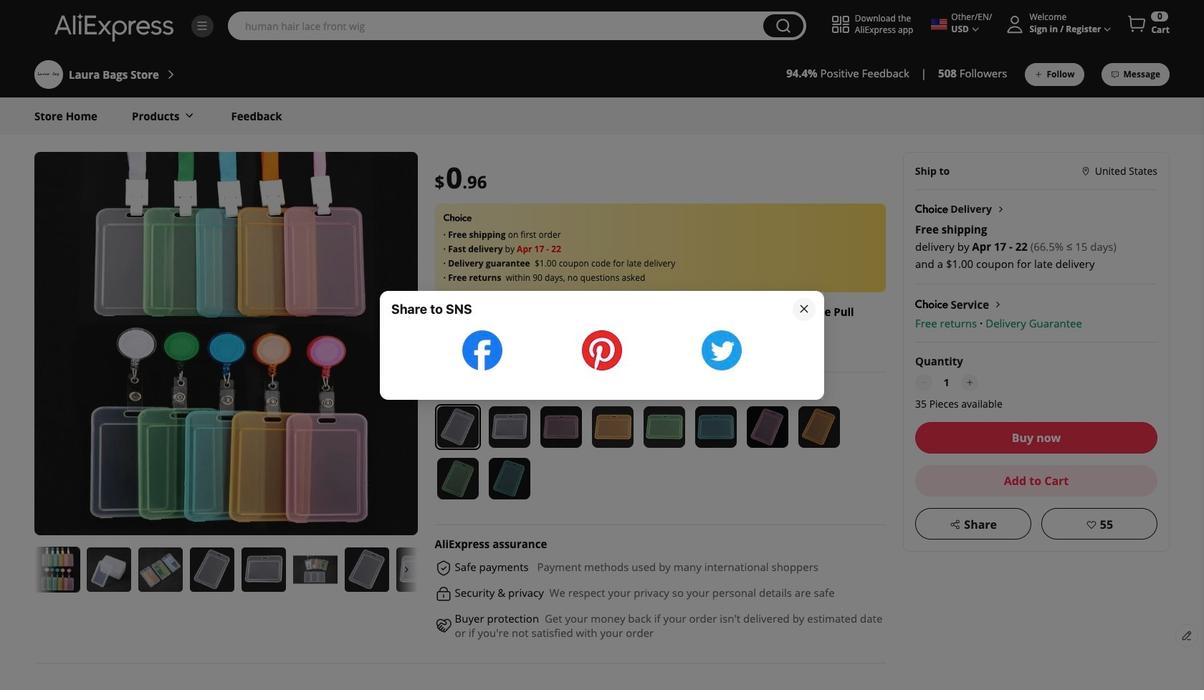 Task type: locate. For each thing, give the bounding box(es) containing it.
None text field
[[936, 374, 959, 392]]

human hair lace front wig text field
[[238, 19, 756, 33]]

None button
[[764, 14, 804, 37]]



Task type: describe. For each thing, give the bounding box(es) containing it.
1sqid_b image
[[196, 19, 209, 32]]



Task type: vqa. For each thing, say whether or not it's contained in the screenshot.
cute to the left
no



